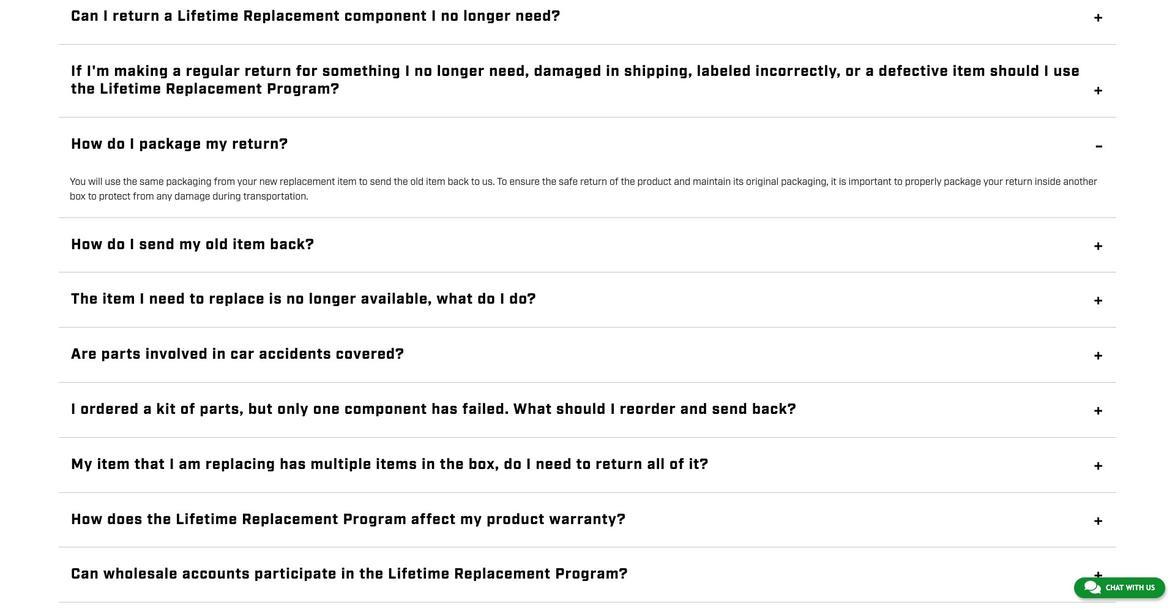 Task type: describe. For each thing, give the bounding box(es) containing it.
0 horizontal spatial should
[[557, 400, 607, 419]]

parts,
[[200, 400, 244, 419]]

use inside if i'm making a regular return for something i no longer need, damaged in shipping, labeled incorrectly, or a defective item should i use the lifetime replacement program?
[[1054, 62, 1081, 82]]

covered?
[[336, 345, 405, 365]]

what
[[437, 290, 474, 310]]

1 horizontal spatial from
[[214, 176, 235, 188]]

2 vertical spatial longer
[[309, 290, 357, 310]]

damaged
[[534, 62, 602, 82]]

in right items
[[422, 455, 436, 474]]

defective
[[879, 62, 949, 82]]

1 your from the left
[[238, 176, 257, 188]]

1 vertical spatial old
[[206, 235, 229, 255]]

the left "safe"
[[542, 176, 557, 188]]

you will use the same packaging from your new replacement item to send the old item back to us.  to ensure the safe return of the product and maintain its original packaging, it is important to properly package your return inside another box to protect from any damage during transportation.
[[70, 176, 1098, 203]]

return left all
[[596, 455, 643, 474]]

1 vertical spatial need
[[536, 455, 572, 474]]

available,
[[361, 290, 433, 310]]

for
[[296, 62, 318, 82]]

old inside "you will use the same packaging from your new replacement item to send the old item back to us.  to ensure the safe return of the product and maintain its original packaging, it is important to properly package your return inside another box to protect from any damage during transportation."
[[411, 176, 424, 188]]

item left back at the left top
[[426, 176, 446, 188]]

how for how do i package my return?
[[71, 135, 103, 154]]

us.
[[482, 176, 495, 188]]

failed.
[[463, 400, 510, 419]]

2 horizontal spatial of
[[670, 455, 685, 474]]

ensure
[[510, 176, 540, 188]]

but
[[248, 400, 273, 419]]

multiple
[[311, 455, 372, 474]]

my for old
[[179, 235, 202, 255]]

0 horizontal spatial no
[[287, 290, 305, 310]]

back
[[448, 176, 469, 188]]

the up protect
[[123, 176, 137, 188]]

2 component from the top
[[345, 400, 428, 419]]

participate
[[255, 565, 337, 584]]

us
[[1147, 584, 1156, 592]]

lifetime down affect
[[388, 565, 450, 584]]

incorrectly,
[[756, 62, 842, 82]]

1 vertical spatial of
[[181, 400, 196, 419]]

should inside if i'm making a regular return for something i no longer need, damaged in shipping, labeled incorrectly, or a defective item should i use the lifetime replacement program?
[[991, 62, 1041, 82]]

if
[[71, 62, 83, 82]]

accidents
[[259, 345, 332, 365]]

program? inside if i'm making a regular return for something i no longer need, damaged in shipping, labeled incorrectly, or a defective item should i use the lifetime replacement program?
[[267, 80, 340, 99]]

kit
[[157, 400, 176, 419]]

use inside "you will use the same packaging from your new replacement item to send the old item back to us.  to ensure the safe return of the product and maintain its original packaging, it is important to properly package your return inside another box to protect from any damage during transportation."
[[105, 176, 121, 188]]

2 horizontal spatial no
[[441, 7, 459, 27]]

that
[[134, 455, 165, 474]]

the inside if i'm making a regular return for something i no longer need, damaged in shipping, labeled incorrectly, or a defective item should i use the lifetime replacement program?
[[71, 80, 96, 99]]

do up protect
[[107, 135, 126, 154]]

can for can i return a lifetime replacement component i no longer need?
[[71, 7, 99, 27]]

reorder
[[620, 400, 677, 419]]

the item i need to replace is no longer available, what do i do?
[[71, 290, 537, 310]]

0 horizontal spatial need
[[149, 290, 185, 310]]

lifetime up accounts
[[176, 510, 238, 529]]

are
[[71, 345, 97, 365]]

to right box
[[88, 190, 97, 203]]

same
[[140, 176, 164, 188]]

2 vertical spatial send
[[712, 400, 748, 419]]

box
[[70, 190, 86, 203]]

another
[[1064, 176, 1098, 188]]

you
[[70, 176, 86, 188]]

need?
[[516, 7, 561, 27]]

replacement inside if i'm making a regular return for something i no longer need, damaged in shipping, labeled incorrectly, or a defective item should i use the lifetime replacement program?
[[166, 80, 263, 99]]

any
[[156, 190, 172, 203]]

1 vertical spatial product
[[487, 510, 545, 529]]

shipping,
[[625, 62, 693, 82]]

chat with us
[[1106, 584, 1156, 592]]

1 horizontal spatial program?
[[556, 565, 629, 584]]

do?
[[510, 290, 537, 310]]

are parts involved in car accidents covered?
[[71, 345, 405, 365]]

return inside if i'm making a regular return for something i no longer need, damaged in shipping, labeled incorrectly, or a defective item should i use the lifetime replacement program?
[[245, 62, 292, 82]]

safe
[[559, 176, 578, 188]]

to left the properly
[[895, 176, 903, 188]]

i ordered a kit of parts, but only one component has failed.  what should i reorder and send back?
[[71, 400, 797, 419]]

can wholesale accounts participate in the lifetime replacement program?
[[71, 565, 629, 584]]

original
[[747, 176, 779, 188]]

to up warranty?
[[577, 455, 592, 474]]

in right participate
[[341, 565, 355, 584]]

how does the lifetime replacement program affect my product warranty?
[[71, 510, 627, 529]]

one
[[313, 400, 340, 419]]

the left back at the left top
[[394, 176, 408, 188]]

need,
[[489, 62, 530, 82]]

items
[[376, 455, 418, 474]]

warranty?
[[550, 510, 627, 529]]

of inside "you will use the same packaging from your new replacement item to send the old item back to us.  to ensure the safe return of the product and maintain its original packaging, it is important to properly package your return inside another box to protect from any damage during transportation."
[[610, 176, 619, 188]]

if i'm making a regular return for something i no longer need, damaged in shipping, labeled incorrectly, or a defective item should i use the lifetime replacement program?
[[71, 62, 1081, 99]]

my
[[71, 455, 93, 474]]

am
[[179, 455, 201, 474]]

my for return?
[[206, 135, 228, 154]]

item down during at the top of page
[[233, 235, 266, 255]]

wholesale
[[103, 565, 178, 584]]

packaging,
[[782, 176, 829, 188]]

the down program
[[360, 565, 384, 584]]

item right the replacement
[[338, 176, 357, 188]]

return?
[[232, 135, 289, 154]]

it
[[831, 176, 837, 188]]

replacement
[[280, 176, 335, 188]]

replace
[[209, 290, 265, 310]]

how for how do i send my old item back?
[[71, 235, 103, 255]]

1 vertical spatial and
[[681, 400, 708, 419]]

packaging
[[166, 176, 212, 188]]

longer inside if i'm making a regular return for something i no longer need, damaged in shipping, labeled incorrectly, or a defective item should i use the lifetime replacement program?
[[437, 62, 485, 82]]

what
[[514, 400, 552, 419]]

something
[[323, 62, 401, 82]]

all
[[648, 455, 666, 474]]

the right "safe"
[[621, 176, 635, 188]]

the left box,
[[440, 455, 465, 474]]



Task type: vqa. For each thing, say whether or not it's contained in the screenshot.
THE PROVIDE
no



Task type: locate. For each thing, give the bounding box(es) containing it.
package right the properly
[[944, 176, 982, 188]]

old left back at the left top
[[411, 176, 424, 188]]

comments image
[[1085, 580, 1102, 595]]

replacement
[[243, 7, 340, 27], [166, 80, 263, 99], [242, 510, 339, 529], [454, 565, 551, 584]]

1 vertical spatial is
[[269, 290, 282, 310]]

1 vertical spatial send
[[139, 235, 175, 255]]

0 horizontal spatial send
[[139, 235, 175, 255]]

to
[[359, 176, 368, 188], [471, 176, 480, 188], [895, 176, 903, 188], [88, 190, 97, 203], [190, 290, 205, 310], [577, 455, 592, 474]]

damage
[[175, 190, 210, 203]]

lifetime
[[177, 7, 239, 27], [100, 80, 162, 99], [176, 510, 238, 529], [388, 565, 450, 584]]

0 horizontal spatial your
[[238, 176, 257, 188]]

how down box
[[71, 235, 103, 255]]

longer
[[464, 7, 512, 27], [437, 62, 485, 82], [309, 290, 357, 310]]

2 your from the left
[[984, 176, 1004, 188]]

to left replace
[[190, 290, 205, 310]]

1 horizontal spatial of
[[610, 176, 619, 188]]

2 horizontal spatial my
[[461, 510, 483, 529]]

0 horizontal spatial package
[[139, 135, 202, 154]]

0 horizontal spatial product
[[487, 510, 545, 529]]

my left return?
[[206, 135, 228, 154]]

in
[[606, 62, 620, 82], [212, 345, 226, 365], [422, 455, 436, 474], [341, 565, 355, 584]]

my
[[206, 135, 228, 154], [179, 235, 202, 255], [461, 510, 483, 529]]

is inside "you will use the same packaging from your new replacement item to send the old item back to us.  to ensure the safe return of the product and maintain its original packaging, it is important to properly package your return inside another box to protect from any damage during transportation."
[[839, 176, 847, 188]]

will
[[88, 176, 103, 188]]

0 horizontal spatial old
[[206, 235, 229, 255]]

0 vertical spatial can
[[71, 7, 99, 27]]

item inside if i'm making a regular return for something i no longer need, damaged in shipping, labeled incorrectly, or a defective item should i use the lifetime replacement program?
[[953, 62, 986, 82]]

1 horizontal spatial my
[[206, 135, 228, 154]]

2 vertical spatial no
[[287, 290, 305, 310]]

in inside if i'm making a regular return for something i no longer need, damaged in shipping, labeled incorrectly, or a defective item should i use the lifetime replacement program?
[[606, 62, 620, 82]]

item
[[953, 62, 986, 82], [338, 176, 357, 188], [426, 176, 446, 188], [233, 235, 266, 255], [103, 290, 136, 310], [97, 455, 130, 474]]

3 how from the top
[[71, 510, 103, 529]]

0 vertical spatial has
[[432, 400, 458, 419]]

do right box,
[[504, 455, 522, 474]]

send
[[370, 176, 392, 188], [139, 235, 175, 255], [712, 400, 748, 419]]

parts
[[101, 345, 141, 365]]

box,
[[469, 455, 500, 474]]

1 vertical spatial can
[[71, 565, 99, 584]]

accounts
[[182, 565, 250, 584]]

lifetime up regular
[[177, 7, 239, 27]]

do right what
[[478, 290, 496, 310]]

0 vertical spatial component
[[345, 7, 427, 27]]

back?
[[270, 235, 315, 255], [753, 400, 797, 419]]

has left failed.
[[432, 400, 458, 419]]

and
[[674, 176, 691, 188], [681, 400, 708, 419]]

to right the replacement
[[359, 176, 368, 188]]

its
[[734, 176, 744, 188]]

1 vertical spatial from
[[133, 190, 154, 203]]

in right damaged
[[606, 62, 620, 82]]

0 horizontal spatial has
[[280, 455, 307, 474]]

0 horizontal spatial my
[[179, 235, 202, 255]]

from up during at the top of page
[[214, 176, 235, 188]]

properly
[[906, 176, 942, 188]]

2 vertical spatial of
[[670, 455, 685, 474]]

can for can wholesale accounts participate in the lifetime replacement program?
[[71, 565, 99, 584]]

1 horizontal spatial your
[[984, 176, 1004, 188]]

i'm
[[87, 62, 110, 82]]

1 vertical spatial no
[[415, 62, 433, 82]]

0 vertical spatial should
[[991, 62, 1041, 82]]

product inside "you will use the same packaging from your new replacement item to send the old item back to us.  to ensure the safe return of the product and maintain its original packaging, it is important to properly package your return inside another box to protect from any damage during transportation."
[[638, 176, 672, 188]]

of right "safe"
[[610, 176, 619, 188]]

no
[[441, 7, 459, 27], [415, 62, 433, 82], [287, 290, 305, 310]]

can left wholesale
[[71, 565, 99, 584]]

need up involved
[[149, 290, 185, 310]]

0 vertical spatial of
[[610, 176, 619, 188]]

0 horizontal spatial program?
[[267, 80, 340, 99]]

no inside if i'm making a regular return for something i no longer need, damaged in shipping, labeled incorrectly, or a defective item should i use the lifetime replacement program?
[[415, 62, 433, 82]]

car
[[231, 345, 255, 365]]

my down "damage"
[[179, 235, 202, 255]]

1 horizontal spatial no
[[415, 62, 433, 82]]

1 vertical spatial has
[[280, 455, 307, 474]]

how up will
[[71, 135, 103, 154]]

0 horizontal spatial back?
[[270, 235, 315, 255]]

1 can from the top
[[71, 7, 99, 27]]

2 vertical spatial my
[[461, 510, 483, 529]]

making
[[114, 62, 169, 82]]

1 horizontal spatial has
[[432, 400, 458, 419]]

it?
[[689, 455, 709, 474]]

1 vertical spatial how
[[71, 235, 103, 255]]

use
[[1054, 62, 1081, 82], [105, 176, 121, 188]]

old down during at the top of page
[[206, 235, 229, 255]]

to
[[497, 176, 507, 188]]

ordered
[[80, 400, 139, 419]]

affect
[[411, 510, 456, 529]]

only
[[278, 400, 309, 419]]

lifetime right if
[[100, 80, 162, 99]]

1 vertical spatial package
[[944, 176, 982, 188]]

your left inside
[[984, 176, 1004, 188]]

chat with us link
[[1075, 577, 1166, 598]]

return
[[113, 7, 160, 27], [245, 62, 292, 82], [581, 176, 608, 188], [1006, 176, 1033, 188], [596, 455, 643, 474]]

replacing
[[206, 455, 276, 474]]

need down what
[[536, 455, 572, 474]]

the
[[71, 80, 96, 99], [123, 176, 137, 188], [394, 176, 408, 188], [542, 176, 557, 188], [621, 176, 635, 188], [440, 455, 465, 474], [147, 510, 172, 529], [360, 565, 384, 584]]

0 vertical spatial longer
[[464, 7, 512, 27]]

has
[[432, 400, 458, 419], [280, 455, 307, 474]]

send inside "you will use the same packaging from your new replacement item to send the old item back to us.  to ensure the safe return of the product and maintain its original packaging, it is important to properly package your return inside another box to protect from any damage during transportation."
[[370, 176, 392, 188]]

0 vertical spatial no
[[441, 7, 459, 27]]

the right does
[[147, 510, 172, 529]]

to left us.
[[471, 176, 480, 188]]

0 vertical spatial package
[[139, 135, 202, 154]]

my item that i am replacing has multiple items in the box, do i need to return all of it?
[[71, 455, 709, 474]]

how do i send my old item back?
[[71, 235, 315, 255]]

and inside "you will use the same packaging from your new replacement item to send the old item back to us.  to ensure the safe return of the product and maintain its original packaging, it is important to properly package your return inside another box to protect from any damage during transportation."
[[674, 176, 691, 188]]

do
[[107, 135, 126, 154], [107, 235, 126, 255], [478, 290, 496, 310], [504, 455, 522, 474]]

1 vertical spatial longer
[[437, 62, 485, 82]]

1 vertical spatial use
[[105, 176, 121, 188]]

item right my
[[97, 455, 130, 474]]

0 vertical spatial my
[[206, 135, 228, 154]]

and right reorder
[[681, 400, 708, 419]]

component up something
[[345, 7, 427, 27]]

return right "safe"
[[581, 176, 608, 188]]

1 vertical spatial back?
[[753, 400, 797, 419]]

package inside "you will use the same packaging from your new replacement item to send the old item back to us.  to ensure the safe return of the product and maintain its original packaging, it is important to properly package your return inside another box to protect from any damage during transportation."
[[944, 176, 982, 188]]

my right affect
[[461, 510, 483, 529]]

1 horizontal spatial should
[[991, 62, 1041, 82]]

0 vertical spatial from
[[214, 176, 235, 188]]

is right it
[[839, 176, 847, 188]]

a
[[164, 7, 173, 27], [173, 62, 182, 82], [866, 62, 875, 82], [143, 400, 152, 419]]

package up packaging
[[139, 135, 202, 154]]

return left inside
[[1006, 176, 1033, 188]]

2 vertical spatial how
[[71, 510, 103, 529]]

from
[[214, 176, 235, 188], [133, 190, 154, 203]]

is right replace
[[269, 290, 282, 310]]

chat
[[1106, 584, 1124, 592]]

0 vertical spatial how
[[71, 135, 103, 154]]

during
[[213, 190, 241, 203]]

product
[[638, 176, 672, 188], [487, 510, 545, 529]]

program
[[343, 510, 407, 529]]

with
[[1127, 584, 1145, 592]]

1 horizontal spatial back?
[[753, 400, 797, 419]]

1 vertical spatial my
[[179, 235, 202, 255]]

or
[[846, 62, 862, 82]]

from down same
[[133, 190, 154, 203]]

can i return a lifetime replacement component i no longer need?
[[71, 7, 561, 27]]

of
[[610, 176, 619, 188], [181, 400, 196, 419], [670, 455, 685, 474]]

1 how from the top
[[71, 135, 103, 154]]

item right the defective
[[953, 62, 986, 82]]

item right the
[[103, 290, 136, 310]]

0 vertical spatial need
[[149, 290, 185, 310]]

1 horizontal spatial send
[[370, 176, 392, 188]]

do down protect
[[107, 235, 126, 255]]

labeled
[[697, 62, 752, 82]]

component up the my item that i am replacing has multiple items in the box, do i need to return all of it?
[[345, 400, 428, 419]]

return left for
[[245, 62, 292, 82]]

new
[[259, 176, 278, 188]]

transportation.
[[243, 190, 309, 203]]

2 how from the top
[[71, 235, 103, 255]]

1 horizontal spatial use
[[1054, 62, 1081, 82]]

in left the "car"
[[212, 345, 226, 365]]

how
[[71, 135, 103, 154], [71, 235, 103, 255], [71, 510, 103, 529]]

should
[[991, 62, 1041, 82], [557, 400, 607, 419]]

has left multiple
[[280, 455, 307, 474]]

the left the making
[[71, 80, 96, 99]]

1 vertical spatial program?
[[556, 565, 629, 584]]

0 vertical spatial use
[[1054, 62, 1081, 82]]

1 horizontal spatial product
[[638, 176, 672, 188]]

involved
[[146, 345, 208, 365]]

and left the maintain
[[674, 176, 691, 188]]

1 horizontal spatial need
[[536, 455, 572, 474]]

i
[[103, 7, 108, 27], [432, 7, 437, 27], [405, 62, 411, 82], [1045, 62, 1050, 82], [130, 135, 135, 154], [130, 235, 135, 255], [140, 290, 145, 310], [500, 290, 505, 310], [71, 400, 76, 419], [611, 400, 616, 419], [170, 455, 175, 474], [527, 455, 532, 474]]

0 horizontal spatial use
[[105, 176, 121, 188]]

0 vertical spatial program?
[[267, 80, 340, 99]]

return up the making
[[113, 7, 160, 27]]

old
[[411, 176, 424, 188], [206, 235, 229, 255]]

regular
[[186, 62, 241, 82]]

1 vertical spatial should
[[557, 400, 607, 419]]

0 vertical spatial old
[[411, 176, 424, 188]]

1 horizontal spatial package
[[944, 176, 982, 188]]

important
[[849, 176, 892, 188]]

1 horizontal spatial is
[[839, 176, 847, 188]]

0 vertical spatial and
[[674, 176, 691, 188]]

0 horizontal spatial from
[[133, 190, 154, 203]]

0 horizontal spatial is
[[269, 290, 282, 310]]

of right kit at left
[[181, 400, 196, 419]]

1 vertical spatial component
[[345, 400, 428, 419]]

how for how does the lifetime replacement program affect my product warranty?
[[71, 510, 103, 529]]

2 can from the top
[[71, 565, 99, 584]]

does
[[107, 510, 143, 529]]

2 horizontal spatial send
[[712, 400, 748, 419]]

inside
[[1035, 176, 1062, 188]]

the
[[71, 290, 98, 310]]

how do i package my return?
[[71, 135, 289, 154]]

lifetime inside if i'm making a regular return for something i no longer need, damaged in shipping, labeled incorrectly, or a defective item should i use the lifetime replacement program?
[[100, 80, 162, 99]]

of right all
[[670, 455, 685, 474]]

component
[[345, 7, 427, 27], [345, 400, 428, 419]]

0 vertical spatial send
[[370, 176, 392, 188]]

can up if
[[71, 7, 99, 27]]

0 vertical spatial product
[[638, 176, 672, 188]]

1 component from the top
[[345, 7, 427, 27]]

maintain
[[693, 176, 731, 188]]

0 vertical spatial is
[[839, 176, 847, 188]]

0 horizontal spatial of
[[181, 400, 196, 419]]

protect
[[99, 190, 131, 203]]

0 vertical spatial back?
[[270, 235, 315, 255]]

how left does
[[71, 510, 103, 529]]

your left new
[[238, 176, 257, 188]]

is
[[839, 176, 847, 188], [269, 290, 282, 310]]

1 horizontal spatial old
[[411, 176, 424, 188]]



